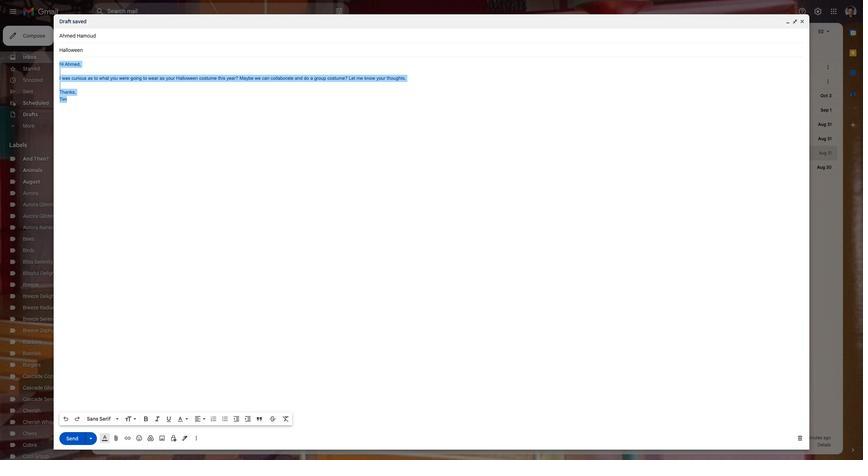 Task type: vqa. For each thing, say whether or not it's contained in the screenshot.
bottom Glisten
yes



Task type: locate. For each thing, give the bounding box(es) containing it.
2 vertical spatial cascade
[[23, 396, 43, 403]]

sans
[[87, 416, 98, 422]]

1 cascade from the top
[[23, 373, 43, 380]]

31 for 3rd the aug 31 row from the bottom of the main content containing yelp for business
[[828, 122, 832, 127]]

cobra link
[[23, 442, 37, 448]]

aurora glimmer link
[[23, 201, 58, 208]]

animals link
[[23, 167, 42, 174]]

0 vertical spatial serenity
[[34, 259, 53, 265]]

know
[[365, 76, 375, 81]]

cherish up cherish whispers link
[[23, 408, 40, 414]]

blissful delight link
[[23, 270, 56, 277]]

0 vertical spatial aug 31
[[818, 122, 832, 127]]

main menu image
[[9, 7, 17, 16]]

aurora for aurora glimmer
[[23, 201, 38, 208]]

account
[[768, 435, 784, 440]]

cascade for cascade serenity
[[23, 396, 43, 403]]

cascade cozy
[[23, 373, 55, 380]]

cascade up cherish link
[[23, 396, 43, 403]]

halloween
[[176, 76, 198, 81]]

and
[[23, 156, 33, 162]]

aug 31 row
[[92, 117, 838, 132], [92, 132, 838, 146], [92, 146, 838, 160]]

insert files using drive image
[[147, 435, 154, 442]]

delight for breeze delight
[[40, 293, 56, 300]]

serif
[[100, 416, 111, 422]]

your left halloween
[[166, 76, 175, 81]]

serenity
[[34, 259, 53, 265], [44, 396, 63, 403]]

cascade for cascade cozy
[[23, 373, 43, 380]]

cascade serenity
[[23, 396, 63, 403]]

1 vertical spatial delight
[[40, 293, 56, 300]]

and then?
[[23, 156, 49, 162]]

for
[[141, 78, 148, 85]]

grow
[[201, 78, 214, 85]]

whispers
[[42, 419, 63, 425]]

0 vertical spatial cascade
[[23, 373, 43, 380]]

1 to from the left
[[94, 76, 98, 81]]

2 as from the left
[[160, 76, 165, 81]]

were
[[119, 76, 129, 81]]

167
[[75, 54, 82, 60]]

bubbles link
[[23, 339, 41, 345]]

draft
[[59, 18, 71, 25]]

row up page.
[[92, 60, 838, 74]]

breeze down blissful
[[23, 282, 39, 288]]

2 row from the top
[[92, 74, 838, 89]]

1
[[830, 107, 832, 113]]

aurora glimmer
[[23, 201, 58, 208]]

breeze
[[23, 282, 39, 288], [23, 293, 39, 300], [23, 305, 39, 311], [23, 316, 39, 322], [23, 327, 39, 334]]

follow link to manage storage image
[[144, 442, 151, 449]]

send
[[66, 435, 78, 442]]

aurora down aurora glimmer
[[23, 213, 38, 219]]

your inside message body text box
[[166, 76, 175, 81]]

4 breeze from the top
[[23, 316, 39, 322]]

your left year?
[[215, 78, 226, 85]]

1 vertical spatial cascade
[[23, 385, 43, 391]]

cherish whispers link
[[23, 419, 63, 425]]

1 horizontal spatial to
[[143, 76, 147, 81]]

animals
[[23, 167, 42, 174]]

breeze delight link
[[23, 293, 56, 300]]

aurora glisten link
[[23, 213, 55, 219]]

2 gb from the left
[[124, 442, 130, 448]]

1 horizontal spatial as
[[160, 76, 165, 81]]

as right wear
[[160, 76, 165, 81]]

main content
[[92, 23, 843, 454]]

glimmer
[[39, 201, 58, 208]]

and then? link
[[23, 156, 49, 162]]

cell
[[806, 64, 825, 71], [189, 64, 197, 70], [806, 78, 825, 85]]

of
[[114, 442, 118, 448]]

3 aurora from the top
[[23, 213, 38, 219]]

0 horizontal spatial gb
[[107, 442, 113, 448]]

1 vertical spatial aug 31
[[818, 136, 832, 141]]

aurora rainbow
[[23, 224, 59, 231]]

0 horizontal spatial to
[[94, 76, 98, 81]]

and
[[295, 76, 303, 81]]

0 horizontal spatial your
[[166, 76, 175, 81]]

to left wear
[[143, 76, 147, 81]]

social tab
[[273, 40, 363, 60]]

2 to from the left
[[143, 76, 147, 81]]

2 vertical spatial 31
[[828, 150, 832, 156]]

chess link
[[23, 430, 37, 437]]

3 cascade from the top
[[23, 396, 43, 403]]

ahmed hamoud
[[59, 33, 96, 39]]

gb right 15
[[124, 442, 130, 448]]

pop out image
[[793, 19, 798, 24]]

costume
[[199, 76, 217, 81]]

cascade glisten link
[[23, 385, 60, 391]]

ad
[[190, 79, 195, 84]]

burgers
[[23, 362, 41, 368]]

aug 30
[[817, 165, 832, 170]]

more send options image
[[87, 435, 94, 442]]

0.32
[[97, 442, 106, 448]]

0 vertical spatial cherish
[[23, 408, 40, 414]]

birds link
[[23, 247, 34, 254]]

cozy
[[44, 373, 55, 380]]

0 vertical spatial 31
[[828, 122, 832, 127]]

aurora for the aurora link
[[23, 190, 38, 196]]

4 aurora from the top
[[23, 224, 38, 231]]

was
[[62, 76, 70, 81]]

toggle split pane mode image
[[818, 28, 825, 35]]

zephyr
[[40, 327, 56, 334]]

15
[[119, 442, 123, 448]]

0 horizontal spatial as
[[88, 76, 93, 81]]

1 vertical spatial serenity
[[44, 396, 63, 403]]

ahmed
[[59, 33, 76, 39]]

draft saved dialog
[[54, 14, 810, 450]]

3 breeze from the top
[[23, 305, 39, 311]]

aurora up bees link
[[23, 224, 38, 231]]

None search field
[[92, 3, 349, 20]]

by
[[391, 78, 397, 85]]

strikethrough ‪(⌘⇧x)‬ image
[[269, 415, 276, 423]]

-
[[250, 78, 253, 85]]

can
[[262, 76, 270, 81]]

breeze for breeze delight
[[23, 293, 39, 300]]

aug
[[818, 122, 827, 127], [818, 136, 827, 141], [819, 150, 827, 156], [817, 165, 826, 170]]

1 horizontal spatial gb
[[124, 442, 130, 448]]

connect
[[336, 78, 355, 85]]

attach files image
[[113, 435, 120, 442]]

cascade down cascade cozy link
[[23, 385, 43, 391]]

serenity down cascade glisten link
[[44, 396, 63, 403]]

aurora for aurora glisten
[[23, 213, 38, 219]]

row up the sep 1 row
[[92, 74, 838, 89]]

compose
[[23, 33, 45, 39]]

1 horizontal spatial your
[[215, 78, 226, 85]]

with
[[356, 78, 366, 85]]

breeze up bubbles link
[[23, 327, 39, 334]]

collaborate
[[271, 76, 294, 81]]

activity:
[[785, 435, 800, 440]]

cherish down cherish link
[[23, 419, 40, 425]]

2 cascade from the top
[[23, 385, 43, 391]]

undo ‪(⌘z)‬ image
[[62, 415, 69, 423]]

glisten for aurora glisten
[[39, 213, 55, 219]]

aurora
[[23, 190, 38, 196], [23, 201, 38, 208], [23, 213, 38, 219], [23, 224, 38, 231]]

31
[[828, 122, 832, 127], [828, 136, 832, 141], [828, 150, 832, 156]]

1 aurora from the top
[[23, 190, 38, 196]]

5 breeze from the top
[[23, 327, 39, 334]]

2 aurora from the top
[[23, 201, 38, 208]]

sep 1
[[821, 107, 832, 113]]

gb left the of
[[107, 442, 113, 448]]

send button
[[59, 432, 85, 445]]

aurora down "august"
[[23, 190, 38, 196]]

breeze down breeze link
[[23, 293, 39, 300]]

sans serif option
[[86, 415, 115, 423]]

breeze radiance link
[[23, 305, 61, 311]]

row
[[92, 60, 838, 74], [92, 74, 838, 89]]

bees
[[23, 236, 34, 242]]

insert signature image
[[181, 435, 189, 442]]

bliss serenity link
[[23, 259, 53, 265]]

aurora for aurora rainbow
[[23, 224, 38, 231]]

breeze up breeze serene
[[23, 305, 39, 311]]

1 as from the left
[[88, 76, 93, 81]]

as right curious
[[88, 76, 93, 81]]

year?
[[227, 76, 238, 81]]

bold ‪(⌘b)‬ image
[[142, 415, 150, 423]]

delight down bliss serenity
[[40, 270, 56, 277]]

glisten down cozy
[[44, 385, 60, 391]]

1 cherish from the top
[[23, 408, 40, 414]]

serenity for cascade serenity
[[44, 396, 63, 403]]

aug inside row
[[817, 165, 826, 170]]

Message Body text field
[[59, 61, 804, 410]]

1 vertical spatial 31
[[828, 136, 832, 141]]

delight
[[40, 270, 56, 277], [40, 293, 56, 300]]

aurora down the aurora link
[[23, 201, 38, 208]]

0 vertical spatial delight
[[40, 270, 56, 277]]

1 vertical spatial cherish
[[23, 419, 40, 425]]

labels heading
[[9, 142, 76, 149]]

3
[[830, 93, 832, 98]]

to left what
[[94, 76, 98, 81]]

cool
[[23, 453, 33, 460]]

row containing yelp for business
[[92, 74, 838, 89]]

we
[[255, 76, 261, 81]]

breeze up breeze zephyr link
[[23, 316, 39, 322]]

delight up radiance
[[40, 293, 56, 300]]

cascade down the burgers
[[23, 373, 43, 380]]

footer
[[92, 434, 838, 449]]

indent less ‪(⌘[)‬ image
[[233, 415, 240, 423]]

aurora rainbow link
[[23, 224, 59, 231]]

labels
[[9, 142, 27, 149]]

are
[[290, 78, 298, 85]]

aug 30 row
[[92, 160, 838, 175]]

1 breeze from the top
[[23, 282, 39, 288]]

your left the free
[[418, 78, 428, 85]]

glisten down glimmer
[[39, 213, 55, 219]]

serenity up blissful delight link on the left
[[34, 259, 53, 265]]

2 aug 31 row from the top
[[92, 132, 838, 146]]

tab list
[[843, 23, 863, 434], [92, 40, 843, 60]]

rainbow
[[39, 224, 59, 231]]

2 cherish from the top
[[23, 419, 40, 425]]

serenity for bliss serenity
[[34, 259, 53, 265]]

close image
[[800, 19, 805, 24]]

2 breeze from the top
[[23, 293, 39, 300]]

already
[[299, 78, 316, 85]]

redo ‪(⌘y)‬ image
[[74, 415, 81, 423]]

costume?
[[328, 76, 348, 81]]

0 vertical spatial glisten
[[39, 213, 55, 219]]

1 vertical spatial glisten
[[44, 385, 60, 391]]



Task type: describe. For each thing, give the bounding box(es) containing it.
breeze for breeze link
[[23, 282, 39, 288]]

chess
[[23, 430, 37, 437]]

more
[[23, 123, 35, 129]]

a
[[310, 76, 313, 81]]

yelp.
[[324, 78, 335, 85]]

labels navigation
[[0, 23, 92, 460]]

Subject field
[[59, 47, 804, 54]]

cherish for cherish whispers
[[23, 419, 40, 425]]

blissful
[[23, 270, 39, 277]]

breeze for breeze radiance
[[23, 305, 39, 311]]

do
[[304, 76, 309, 81]]

radiance
[[40, 305, 61, 311]]

breeze serene link
[[23, 316, 56, 322]]

on
[[317, 78, 323, 85]]

yelp
[[130, 78, 140, 85]]

oct 3 row
[[92, 89, 838, 103]]

numbered list ‪(⌘⇧7)‬ image
[[210, 415, 217, 423]]

quote ‪(⌘⇧9)‬ image
[[256, 415, 263, 423]]

curious
[[72, 76, 87, 81]]

cascade cozy link
[[23, 373, 55, 380]]

now
[[380, 78, 390, 85]]

cherish whispers
[[23, 419, 63, 425]]

glisten for cascade glisten
[[44, 385, 60, 391]]

3 aug 31 row from the top
[[92, 146, 838, 160]]

burgers link
[[23, 362, 41, 368]]

2 horizontal spatial your
[[418, 78, 428, 85]]

i
[[59, 76, 61, 81]]

group
[[314, 76, 326, 81]]

sep 1 row
[[92, 103, 838, 117]]

main content containing yelp for business
[[92, 23, 843, 454]]

aurora glisten
[[23, 213, 55, 219]]

used
[[131, 442, 141, 448]]

indent more ‪(⌘])‬ image
[[244, 415, 252, 423]]

minutes
[[807, 435, 823, 440]]

drafts link
[[23, 111, 38, 118]]

you
[[110, 76, 118, 81]]

0.32 gb of 15 gb used
[[97, 442, 141, 448]]

them
[[367, 78, 379, 85]]

august link
[[23, 179, 40, 185]]

this
[[218, 76, 225, 81]]

2 vertical spatial aug 31
[[819, 150, 832, 156]]

cascade serenity link
[[23, 396, 63, 403]]

grow your business - your customers are already on yelp. connect with them now by claiming your free page.
[[201, 78, 453, 85]]

maybe
[[240, 76, 254, 81]]

details
[[818, 442, 831, 448]]

breeze zephyr link
[[23, 327, 56, 334]]

starred link
[[23, 65, 40, 72]]

30
[[827, 165, 832, 170]]

search mail image
[[94, 5, 107, 18]]

hi ahmed,
[[59, 62, 81, 67]]

cool group
[[23, 453, 49, 460]]

insert photo image
[[159, 435, 166, 442]]

your thoughts.
[[377, 76, 406, 81]]

claiming
[[398, 78, 417, 85]]

1 row from the top
[[92, 60, 838, 74]]

cherish link
[[23, 408, 40, 414]]

refresh image
[[119, 28, 126, 35]]

hamoud
[[77, 33, 96, 39]]

31 for 2nd the aug 31 row from the top of the main content containing yelp for business
[[828, 136, 832, 141]]

breeze serene
[[23, 316, 56, 322]]

underline ‪(⌘u)‬ image
[[165, 416, 172, 423]]

more button
[[0, 120, 86, 132]]

breeze for breeze zephyr
[[23, 327, 39, 334]]

31 for third the aug 31 row from the top of the main content containing yelp for business
[[828, 150, 832, 156]]

going
[[130, 76, 142, 81]]

bees link
[[23, 236, 34, 242]]

1 gb from the left
[[107, 442, 113, 448]]

sent link
[[23, 88, 33, 95]]

minimize image
[[785, 19, 791, 24]]

thanks, tim
[[59, 89, 76, 102]]

bunnies link
[[23, 350, 41, 357]]

formatting options toolbar
[[59, 413, 292, 425]]

bubbles
[[23, 339, 41, 345]]

cherish for cherish link
[[23, 408, 40, 414]]

settings image
[[814, 7, 823, 16]]

1 aug 31 row from the top
[[92, 117, 838, 132]]

ago
[[824, 435, 831, 440]]

birds
[[23, 247, 34, 254]]

35
[[801, 435, 806, 440]]

breeze delight
[[23, 293, 56, 300]]

me
[[357, 76, 363, 81]]

yelp for business
[[130, 78, 171, 85]]

footer containing last account activity: 35 minutes ago
[[92, 434, 838, 449]]

breeze for breeze serene
[[23, 316, 39, 322]]

last account activity: 35 minutes ago details
[[759, 435, 831, 448]]

cool group link
[[23, 453, 49, 460]]

business
[[228, 78, 249, 85]]

snoozed link
[[23, 77, 43, 83]]

delight for blissful delight
[[40, 270, 56, 277]]

primary tab
[[92, 40, 181, 60]]

more options image
[[194, 435, 199, 442]]

insert link ‪(⌘k)‬ image
[[124, 435, 131, 442]]

cascade for cascade glisten
[[23, 385, 43, 391]]

oct 3
[[821, 93, 832, 98]]

breeze radiance
[[23, 305, 61, 311]]

your
[[254, 78, 264, 85]]

cobra
[[23, 442, 37, 448]]

hi
[[59, 62, 64, 67]]

promotions tab
[[182, 40, 272, 60]]

page.
[[440, 78, 453, 85]]

breeze zephyr
[[23, 327, 56, 334]]

inbox
[[23, 54, 36, 60]]

snoozed
[[23, 77, 43, 83]]

cascade glisten
[[23, 385, 60, 391]]

advanced search options image
[[332, 4, 346, 18]]

bliss
[[23, 259, 33, 265]]

then?
[[34, 156, 49, 162]]

remove formatting ‪(⌘\)‬ image
[[282, 415, 289, 423]]

discard draft ‪(⌘⇧d)‬ image
[[797, 435, 804, 442]]

toggle confidential mode image
[[170, 435, 177, 442]]

draft saved
[[59, 18, 87, 25]]

breeze link
[[23, 282, 39, 288]]

details link
[[818, 442, 831, 448]]

insert emoji ‪(⌘⇧2)‬ image
[[136, 435, 143, 442]]

italic ‪(⌘i)‬ image
[[154, 415, 161, 423]]

free
[[429, 78, 439, 85]]

bulleted list ‪(⌘⇧8)‬ image
[[221, 415, 229, 423]]

sans serif
[[87, 416, 111, 422]]

customers
[[265, 78, 289, 85]]

ahmed,
[[65, 62, 81, 67]]



